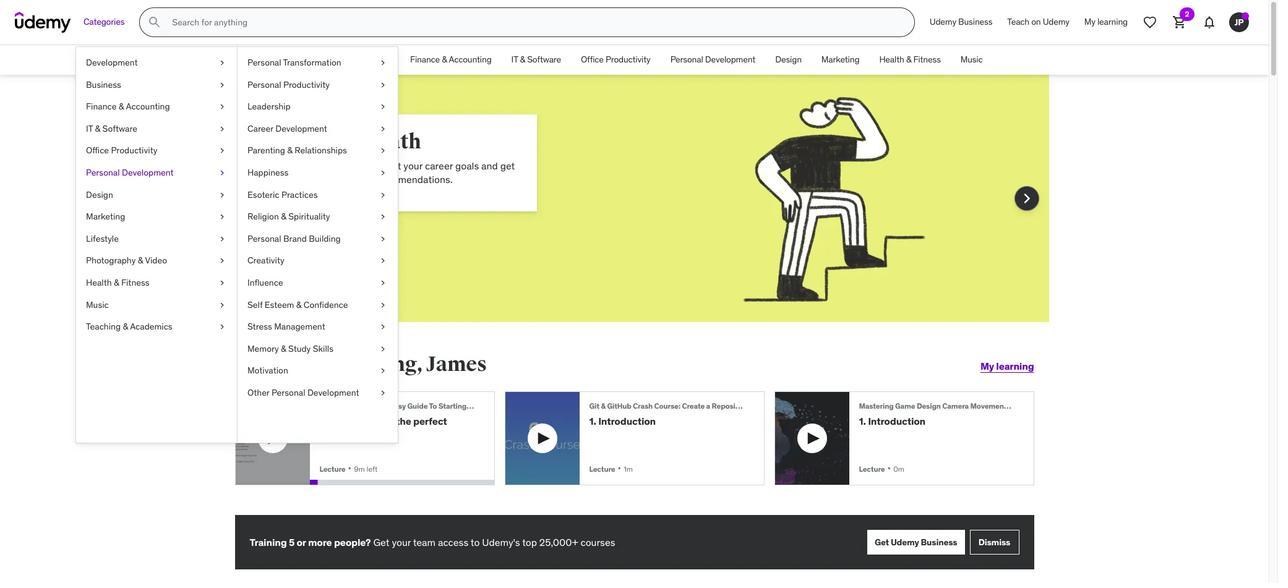 Task type: vqa. For each thing, say whether or not it's contained in the screenshot.
'Founded'
no



Task type: locate. For each thing, give the bounding box(es) containing it.
& for the 'finance & accounting' link related to health & fitness
[[442, 54, 447, 65]]

1. up the lecture • 0m
[[859, 415, 866, 428]]

25,000+
[[539, 536, 578, 549]]

software for lifestyle
[[102, 123, 137, 134]]

podcast left -
[[356, 401, 384, 411]]

finance & accounting link for lifestyle
[[76, 96, 237, 118]]

& inside 'link'
[[287, 145, 293, 156]]

1 vertical spatial health
[[86, 277, 112, 288]]

1 1. from the left
[[589, 415, 596, 428]]

lecture • 0m
[[859, 462, 904, 474]]

& for parenting & relationships 'link'
[[287, 145, 293, 156]]

lecture left 9m
[[320, 464, 345, 474]]

your up recommendations.
[[404, 160, 423, 172]]

1 horizontal spatial •
[[618, 462, 621, 474]]

2 vertical spatial productivity
[[111, 145, 157, 156]]

fitness down udemy business link
[[913, 54, 941, 65]]

git
[[589, 401, 599, 411]]

my learning left wishlist icon
[[1084, 16, 1128, 27]]

0 horizontal spatial development link
[[76, 52, 237, 74]]

marketing for lifestyle
[[86, 211, 125, 222]]

studio
[[1045, 401, 1068, 411]]

jp link
[[1224, 7, 1254, 37]]

next image
[[1017, 189, 1036, 208]]

1. down git
[[589, 415, 596, 428]]

0 horizontal spatial it & software link
[[76, 118, 237, 140]]

& for the leftmost health & fitness 'link'
[[114, 277, 119, 288]]

xsmall image for creativity
[[378, 255, 388, 267]]

personal development link for health & fitness
[[660, 45, 765, 75]]

0 horizontal spatial software
[[102, 123, 137, 134]]

a right out
[[312, 160, 317, 172]]

it for health & fitness
[[511, 54, 518, 65]]

xsmall image
[[217, 57, 227, 69], [378, 57, 388, 69], [217, 79, 227, 91], [217, 101, 227, 113], [217, 145, 227, 157], [217, 167, 227, 179], [217, 189, 227, 201], [378, 189, 388, 201], [217, 255, 227, 267], [217, 277, 227, 289], [378, 277, 388, 289], [378, 321, 388, 333], [378, 343, 388, 355], [378, 387, 388, 399]]

xsmall image inside motivation link
[[378, 365, 388, 377]]

1 vertical spatial finance & accounting link
[[76, 96, 237, 118]]

1 vertical spatial music link
[[76, 294, 237, 316]]

0 vertical spatial office productivity link
[[571, 45, 660, 75]]

xsmall image for business
[[217, 79, 227, 91]]

2 horizontal spatial •
[[887, 462, 891, 474]]

my learning link
[[1077, 7, 1135, 37], [980, 352, 1034, 382]]

2 introduction from the left
[[868, 415, 925, 428]]

0 horizontal spatial personal development link
[[76, 162, 237, 184]]

1 vertical spatial office productivity
[[86, 145, 157, 156]]

0 horizontal spatial music
[[86, 299, 109, 310]]

lecture
[[320, 464, 345, 474], [589, 464, 615, 474], [859, 464, 885, 474]]

personal transformation link
[[238, 52, 398, 74]]

1 horizontal spatial it
[[511, 54, 518, 65]]

udemy
[[930, 16, 956, 27], [1043, 16, 1069, 27], [891, 537, 919, 548]]

finance & accounting
[[410, 54, 492, 65], [86, 101, 170, 112]]

fitness
[[913, 54, 941, 65], [121, 277, 149, 288]]

3 • from the left
[[887, 462, 891, 474]]

0 horizontal spatial it
[[86, 123, 93, 134]]

0 horizontal spatial business link
[[76, 74, 237, 96]]

xsmall image inside creativity link
[[378, 255, 388, 267]]

2 mastering from the left
[[859, 401, 894, 411]]

0 vertical spatial design link
[[765, 45, 811, 75]]

esteem
[[265, 299, 294, 310]]

xsmall image for self esteem & confidence
[[378, 299, 388, 311]]

office productivity for lifestyle
[[86, 145, 157, 156]]

0 vertical spatial fitness
[[913, 54, 941, 65]]

other personal development
[[247, 387, 359, 398]]

xsmall image inside development link
[[217, 57, 227, 69]]

3% complete image
[[310, 480, 317, 485]]

1 vertical spatial finance
[[86, 101, 117, 112]]

0 vertical spatial my learning
[[1084, 16, 1128, 27]]

1 horizontal spatial to
[[471, 536, 480, 549]]

photography & video link
[[76, 250, 237, 272]]

1 horizontal spatial personal development
[[670, 54, 755, 65]]

video
[[145, 255, 167, 266]]

fill
[[279, 160, 292, 172]]

crash
[[633, 401, 653, 411]]

business link for lifestyle
[[76, 74, 237, 96]]

xsmall image for design
[[217, 189, 227, 201]]

movements
[[970, 401, 1010, 411]]

teach
[[1007, 16, 1029, 27]]

• left 1m
[[618, 462, 621, 474]]

health
[[879, 54, 904, 65], [86, 277, 112, 288]]

get
[[373, 536, 389, 549], [875, 537, 889, 548]]

on
[[1031, 16, 1041, 27]]

mastering inside the mastering game design camera movements in arcade studio 1. introduction
[[859, 401, 894, 411]]

0 horizontal spatial design
[[86, 189, 113, 200]]

xsmall image for personal productivity
[[378, 79, 388, 91]]

learning up in
[[996, 360, 1034, 373]]

9m
[[354, 464, 365, 474]]

1. introduction link for scratch!
[[589, 415, 744, 428]]

marketing link for lifestyle
[[76, 206, 237, 228]]

1 horizontal spatial my
[[1084, 16, 1095, 27]]

podcast right your
[[485, 401, 513, 411]]

3 lecture from the left
[[859, 464, 885, 474]]

notifications image
[[1202, 15, 1217, 30]]

udemy business
[[930, 16, 992, 27]]

mastering left game in the bottom of the page
[[859, 401, 894, 411]]

accounting for lifestyle
[[126, 101, 170, 112]]

it & software link for lifestyle
[[76, 118, 237, 140]]

course:
[[654, 401, 680, 411]]

1 vertical spatial marketing link
[[76, 206, 237, 228]]

0 horizontal spatial mastering
[[320, 401, 354, 411]]

lecture left 1m
[[589, 464, 615, 474]]

0 vertical spatial to
[[353, 415, 363, 428]]

stress management
[[247, 321, 325, 332]]

0 vertical spatial office productivity
[[581, 54, 651, 65]]

xsmall image inside personal brand building link
[[378, 233, 388, 245]]

0 vertical spatial my learning link
[[1077, 7, 1135, 37]]

0 horizontal spatial to
[[353, 415, 363, 428]]

1 horizontal spatial office productivity
[[581, 54, 651, 65]]

influence link
[[238, 272, 398, 294]]

5
[[289, 536, 295, 549]]

xsmall image inside office productivity link
[[217, 145, 227, 157]]

1 horizontal spatial software
[[527, 54, 561, 65]]

0 vertical spatial accounting
[[449, 54, 492, 65]]

development
[[286, 54, 336, 65], [705, 54, 755, 65], [86, 57, 138, 68], [275, 123, 327, 134], [122, 167, 174, 178], [307, 387, 359, 398]]

0 horizontal spatial music link
[[76, 294, 237, 316]]

1 horizontal spatial mastering
[[859, 401, 894, 411]]

lecture for from
[[589, 464, 615, 474]]

music up teaching
[[86, 299, 109, 310]]

1 horizontal spatial it & software
[[511, 54, 561, 65]]

0 vertical spatial marketing link
[[811, 45, 869, 75]]

2 vertical spatial your
[[392, 536, 411, 549]]

xsmall image for personal development
[[217, 167, 227, 179]]

xsmall image inside parenting & relationships 'link'
[[378, 145, 388, 157]]

1 vertical spatial learning
[[996, 360, 1034, 373]]

1 lecture from the left
[[320, 464, 345, 474]]

introduction down game in the bottom of the page
[[868, 415, 925, 428]]

wishlist image
[[1143, 15, 1157, 30]]

finance & accounting for health & fitness
[[410, 54, 492, 65]]

0 vertical spatial finance & accounting link
[[400, 45, 501, 75]]

0 vertical spatial productivity
[[606, 54, 651, 65]]

software
[[527, 54, 561, 65], [102, 123, 137, 134]]

my right teach on udemy
[[1084, 16, 1095, 27]]

1 horizontal spatial music
[[961, 54, 983, 65]]

music down udemy business link
[[961, 54, 983, 65]]

& for right health & fitness 'link'
[[906, 54, 911, 65]]

design link
[[765, 45, 811, 75], [76, 184, 237, 206]]

1 horizontal spatial finance & accounting link
[[400, 45, 501, 75]]

1 horizontal spatial introduction
[[868, 415, 925, 428]]

2 lecture from the left
[[589, 464, 615, 474]]

0 vertical spatial personal development link
[[660, 45, 765, 75]]

xsmall image inside stress management link
[[378, 321, 388, 333]]

personal development for lifestyle
[[86, 167, 174, 178]]

& for the 'finance & accounting' link corresponding to lifestyle
[[119, 101, 124, 112]]

productivity for lifestyle
[[111, 145, 157, 156]]

& for photography & video link
[[138, 255, 143, 266]]

other personal development link
[[238, 382, 398, 404]]

music link up academics
[[76, 294, 237, 316]]

about your career goals and get personalized course recommendations.
[[279, 160, 515, 186]]

accounting for health & fitness
[[449, 54, 492, 65]]

2 1. introduction link from the left
[[859, 415, 1014, 428]]

courses
[[581, 536, 615, 549]]

office productivity link
[[571, 45, 660, 75], [76, 140, 237, 162]]

development link up the personal productivity
[[276, 45, 346, 75]]

cover
[[320, 427, 345, 440]]

xsmall image inside the lifestyle "link"
[[217, 233, 227, 245]]

0 vertical spatial a
[[312, 160, 317, 172]]

xsmall image for religion & spirituality
[[378, 211, 388, 223]]

1 vertical spatial my learning
[[980, 360, 1034, 373]]

2 1. from the left
[[859, 415, 866, 428]]

xsmall image for health & fitness
[[217, 277, 227, 289]]

office for health & fitness
[[581, 54, 604, 65]]

personal
[[670, 54, 703, 65], [247, 57, 281, 68], [247, 79, 281, 90], [86, 167, 120, 178], [247, 233, 281, 244], [272, 387, 305, 398]]

marketing link for health & fitness
[[811, 45, 869, 75]]

1 vertical spatial accounting
[[126, 101, 170, 112]]

0 horizontal spatial fitness
[[121, 277, 149, 288]]

personal development for health & fitness
[[670, 54, 755, 65]]

xsmall image inside memory & study skills link
[[378, 343, 388, 355]]

game
[[895, 401, 915, 411]]

1 1. introduction link from the left
[[589, 415, 744, 428]]

1 horizontal spatial a
[[706, 401, 710, 411]]

categories button
[[76, 7, 132, 37]]

0 horizontal spatial office productivity link
[[76, 140, 237, 162]]

xsmall image inside the 'finance & accounting' link
[[217, 101, 227, 113]]

xsmall image
[[378, 79, 388, 91], [378, 101, 388, 113], [217, 123, 227, 135], [378, 123, 388, 135], [378, 145, 388, 157], [378, 167, 388, 179], [217, 211, 227, 223], [378, 211, 388, 223], [217, 233, 227, 245], [378, 233, 388, 245], [378, 255, 388, 267], [217, 299, 227, 311], [378, 299, 388, 311], [217, 321, 227, 333], [378, 365, 388, 377]]

mastering game design camera movements in arcade studio 1. introduction
[[859, 401, 1068, 428]]

to
[[429, 401, 437, 411]]

• left 9m
[[348, 462, 352, 474]]

your inside about your career goals and get personalized course recommendations.
[[404, 160, 423, 172]]

1 horizontal spatial design link
[[765, 45, 811, 75]]

fitness down 'photography & video'
[[121, 277, 149, 288]]

1 horizontal spatial health
[[879, 54, 904, 65]]

xsmall image for teaching & academics
[[217, 321, 227, 333]]

xsmall image for personal transformation
[[378, 57, 388, 69]]

xsmall image inside business link
[[217, 79, 227, 91]]

0 horizontal spatial marketing
[[86, 211, 125, 222]]

goals
[[455, 160, 479, 172]]

xsmall image for other personal development
[[378, 387, 388, 399]]

1 horizontal spatial get
[[875, 537, 889, 548]]

esoteric
[[247, 189, 279, 200]]

0 horizontal spatial office
[[86, 145, 109, 156]]

1 horizontal spatial design
[[775, 54, 802, 65]]

my
[[1084, 16, 1095, 27], [980, 360, 994, 373]]

1 vertical spatial software
[[102, 123, 137, 134]]

brand
[[283, 233, 307, 244]]

1 horizontal spatial business link
[[346, 45, 400, 75]]

my up movements
[[980, 360, 994, 373]]

xsmall image inside other personal development link
[[378, 387, 388, 399]]

0 vertical spatial finance
[[410, 54, 440, 65]]

lecture inside 'lecture • 1m'
[[589, 464, 615, 474]]

xsmall image inside the self esteem & confidence link
[[378, 299, 388, 311]]

create
[[682, 401, 705, 411]]

lecture left 0m
[[859, 464, 885, 474]]

1 horizontal spatial 1. introduction link
[[859, 415, 1014, 428]]

xsmall image inside religion & spirituality link
[[378, 211, 388, 223]]

health & fitness link
[[869, 45, 951, 75], [76, 272, 237, 294]]

xsmall image inside 'personal productivity' link
[[378, 79, 388, 91]]

lecture inside the lecture • 0m
[[859, 464, 885, 474]]

finance & accounting for lifestyle
[[86, 101, 170, 112]]

1 podcast from the left
[[356, 401, 384, 411]]

learning
[[1097, 16, 1128, 27], [996, 360, 1034, 373]]

business link for health & fitness
[[346, 45, 400, 75]]

health for the leftmost health & fitness 'link'
[[86, 277, 112, 288]]

religion
[[247, 211, 279, 222]]

1 horizontal spatial 1.
[[859, 415, 866, 428]]

introduction down github
[[598, 415, 656, 428]]

productivity for health & fitness
[[606, 54, 651, 65]]

1. introduction link down course:
[[589, 415, 744, 428]]

a right create
[[706, 401, 710, 411]]

1 vertical spatial office
[[86, 145, 109, 156]]

xsmall image inside photography & video link
[[217, 255, 227, 267]]

business inside get udemy business link
[[921, 537, 957, 548]]

xsmall image inside the influence link
[[378, 277, 388, 289]]

1 horizontal spatial music link
[[951, 45, 993, 75]]

1 vertical spatial health & fitness
[[86, 277, 149, 288]]

your left team
[[392, 536, 411, 549]]

about
[[376, 160, 401, 172]]

1 horizontal spatial office
[[581, 54, 604, 65]]

xsmall image inside career development link
[[378, 123, 388, 135]]

0 vertical spatial music
[[961, 54, 983, 65]]

easy
[[390, 401, 406, 411]]

xsmall image inside teaching & academics 'link'
[[217, 321, 227, 333]]

xsmall image inside esoteric practices link
[[378, 189, 388, 201]]

design inside the mastering game design camera movements in arcade studio 1. introduction
[[917, 401, 941, 411]]

mastering up how
[[320, 401, 354, 411]]

1 horizontal spatial development link
[[276, 45, 346, 75]]

podcast
[[356, 401, 384, 411], [485, 401, 513, 411]]

1 horizontal spatial office productivity link
[[571, 45, 660, 75]]

xsmall image for parenting & relationships
[[378, 145, 388, 157]]

1 horizontal spatial my learning link
[[1077, 7, 1135, 37]]

my learning up in
[[980, 360, 1034, 373]]

0 horizontal spatial finance & accounting
[[86, 101, 170, 112]]

finance & accounting link
[[400, 45, 501, 75], [76, 96, 237, 118]]

music for the leftmost music link
[[86, 299, 109, 310]]

1 vertical spatial music
[[86, 299, 109, 310]]

0 vertical spatial health
[[879, 54, 904, 65]]

my learning link left wishlist icon
[[1077, 7, 1135, 37]]

lecture inside lecture • 9m left
[[320, 464, 345, 474]]

marketing for health & fitness
[[821, 54, 859, 65]]

to right access
[[471, 536, 480, 549]]

1 horizontal spatial learning
[[1097, 16, 1128, 27]]

1 introduction from the left
[[598, 415, 656, 428]]

lecture for 1.
[[859, 464, 885, 474]]

xsmall image inside the design link
[[217, 189, 227, 201]]

creativity link
[[238, 250, 398, 272]]

0 horizontal spatial design link
[[76, 184, 237, 206]]

1 vertical spatial marketing
[[86, 211, 125, 222]]

2 horizontal spatial lecture
[[859, 464, 885, 474]]

it & software for lifestyle
[[86, 123, 137, 134]]

my learning link up in
[[980, 352, 1034, 382]]

business inside udemy business link
[[958, 16, 992, 27]]

& for memory & study skills link
[[281, 343, 286, 354]]

marketing link
[[811, 45, 869, 75], [76, 206, 237, 228]]

3.
[[320, 415, 328, 428]]

more
[[308, 536, 332, 549]]

1 vertical spatial personal development link
[[76, 162, 237, 184]]

to right how
[[353, 415, 363, 428]]

it & software link
[[501, 45, 571, 75], [76, 118, 237, 140]]

office productivity link for lifestyle
[[76, 140, 237, 162]]

1 horizontal spatial marketing link
[[811, 45, 869, 75]]

a inside git & github crash course: create a repository from scratch! 1. introduction
[[706, 401, 710, 411]]

music link down udemy business link
[[951, 45, 993, 75]]

xsmall image inside leadership link
[[378, 101, 388, 113]]

1 horizontal spatial productivity
[[283, 79, 330, 90]]

1 horizontal spatial my learning
[[1084, 16, 1128, 27]]

0 vertical spatial it
[[511, 54, 518, 65]]

categories
[[84, 16, 125, 27]]

mastering inside the "mastering podcast -  easy guide to starting your podcast 3. how to create the perfect cover art?"
[[320, 401, 354, 411]]

introduction inside the mastering game design camera movements in arcade studio 1. introduction
[[868, 415, 925, 428]]

finance & accounting link for health & fitness
[[400, 45, 501, 75]]

office
[[581, 54, 604, 65], [86, 145, 109, 156]]

get inside get udemy business link
[[875, 537, 889, 548]]

xsmall image for career development
[[378, 123, 388, 135]]

your up 'survey'
[[328, 129, 373, 155]]

0 vertical spatial office
[[581, 54, 604, 65]]

a
[[312, 160, 317, 172], [706, 401, 710, 411]]

design
[[775, 54, 802, 65], [86, 189, 113, 200], [917, 401, 941, 411]]

0m
[[893, 464, 904, 474]]

learning left wishlist icon
[[1097, 16, 1128, 27]]

it
[[511, 54, 518, 65], [86, 123, 93, 134]]

office productivity link for health & fitness
[[571, 45, 660, 75]]

2 • from the left
[[618, 462, 621, 474]]

get udemy business link
[[867, 530, 965, 555]]

memory
[[247, 343, 279, 354]]

1. introduction link down camera
[[859, 415, 1014, 428]]

mastering
[[320, 401, 354, 411], [859, 401, 894, 411]]

1 vertical spatial finance & accounting
[[86, 101, 170, 112]]

0 horizontal spatial office productivity
[[86, 145, 157, 156]]

xsmall image inside personal transformation link
[[378, 57, 388, 69]]

parenting & relationships link
[[238, 140, 398, 162]]

xsmall image inside happiness link
[[378, 167, 388, 179]]

& for teaching & academics 'link'
[[123, 321, 128, 332]]

1 horizontal spatial lecture
[[589, 464, 615, 474]]

1 horizontal spatial health & fitness link
[[869, 45, 951, 75]]

1. inside git & github crash course: create a repository from scratch! 1. introduction
[[589, 415, 596, 428]]

0 vertical spatial health & fitness link
[[869, 45, 951, 75]]

1 mastering from the left
[[320, 401, 354, 411]]

skills
[[313, 343, 333, 354]]

and
[[481, 160, 498, 172]]

xsmall image for happiness
[[378, 167, 388, 179]]

mastering for 3.
[[320, 401, 354, 411]]

1 vertical spatial design
[[86, 189, 113, 200]]

it & software for health & fitness
[[511, 54, 561, 65]]

development link down submit search image
[[76, 52, 237, 74]]

1 vertical spatial to
[[471, 536, 480, 549]]

office for lifestyle
[[86, 145, 109, 156]]

influence
[[247, 277, 283, 288]]

1 vertical spatial personal development
[[86, 167, 174, 178]]

fill out a short survey link
[[279, 160, 373, 172]]

0 horizontal spatial finance
[[86, 101, 117, 112]]

xsmall image for music
[[217, 299, 227, 311]]

let's
[[235, 351, 281, 377]]

• left 0m
[[887, 462, 891, 474]]

fill out a short survey
[[279, 160, 373, 172]]

personal development link for lifestyle
[[76, 162, 237, 184]]

survey
[[345, 160, 373, 172]]

Search for anything text field
[[170, 12, 899, 33]]

1 vertical spatial health & fitness link
[[76, 272, 237, 294]]



Task type: describe. For each thing, give the bounding box(es) containing it.
0 horizontal spatial learning
[[996, 360, 1034, 373]]

starting
[[438, 401, 467, 411]]

teach on udemy
[[1007, 16, 1069, 27]]

parenting
[[247, 145, 285, 156]]

get udemy business
[[875, 537, 957, 548]]

lecture • 9m left
[[320, 462, 378, 474]]

xsmall image for stress management
[[378, 321, 388, 333]]

religion & spirituality link
[[238, 206, 398, 228]]

in
[[1012, 401, 1018, 411]]

top
[[522, 536, 537, 549]]

personal for xsmall icon in the personal brand building link
[[247, 233, 281, 244]]

personal for xsmall image within the personal transformation link
[[247, 57, 281, 68]]

xsmall image for leadership
[[378, 101, 388, 113]]

career
[[247, 123, 273, 134]]

1 vertical spatial productivity
[[283, 79, 330, 90]]

how
[[330, 415, 351, 428]]

0 horizontal spatial my learning link
[[980, 352, 1034, 382]]

1 horizontal spatial health & fitness
[[879, 54, 941, 65]]

2 podcast from the left
[[485, 401, 513, 411]]

the
[[396, 415, 411, 428]]

leadership
[[247, 101, 290, 112]]

my learning for the left my learning link
[[980, 360, 1034, 373]]

udemy image
[[15, 12, 71, 33]]

teach on udemy link
[[1000, 7, 1077, 37]]

it for lifestyle
[[86, 123, 93, 134]]

it & software link for health & fitness
[[501, 45, 571, 75]]

teaching & academics
[[86, 321, 172, 332]]

mastering podcast -  easy guide to starting your podcast 3. how to create the perfect cover art?
[[320, 401, 513, 440]]

dismiss button
[[970, 530, 1019, 555]]

training
[[250, 536, 287, 549]]

• for from
[[618, 462, 621, 474]]

creativity
[[247, 255, 284, 266]]

motivation
[[247, 365, 288, 376]]

teaching
[[86, 321, 121, 332]]

relationships
[[295, 145, 347, 156]]

udemy business link
[[922, 7, 1000, 37]]

design for health & fitness
[[775, 54, 802, 65]]

photography & video
[[86, 255, 167, 266]]

office productivity for health & fitness
[[581, 54, 651, 65]]

personalized
[[279, 173, 336, 186]]

xsmall image for marketing
[[217, 211, 227, 223]]

xsmall image for development
[[217, 57, 227, 69]]

short
[[319, 160, 342, 172]]

your for find
[[328, 129, 373, 155]]

perfect
[[413, 415, 447, 428]]

self esteem & confidence link
[[238, 294, 398, 316]]

xsmall image for esoteric practices
[[378, 189, 388, 201]]

xsmall image for personal brand building
[[378, 233, 388, 245]]

health for right health & fitness 'link'
[[879, 54, 904, 65]]

& for it & software "link" related to lifestyle
[[95, 123, 100, 134]]

xsmall image for it & software
[[217, 123, 227, 135]]

your
[[468, 401, 483, 411]]

2 horizontal spatial udemy
[[1043, 16, 1069, 27]]

previous image
[[232, 189, 252, 208]]

from
[[751, 401, 768, 411]]

software for health & fitness
[[527, 54, 561, 65]]

personal for xsmall icon within the 'personal productivity' link
[[247, 79, 281, 90]]

1 • from the left
[[348, 462, 352, 474]]

introduction inside git & github crash course: create a repository from scratch! 1. introduction
[[598, 415, 656, 428]]

other
[[247, 387, 269, 398]]

1m
[[624, 464, 633, 474]]

& for religion & spirituality link
[[281, 211, 286, 222]]

esoteric practices
[[247, 189, 318, 200]]

1. inside the mastering game design camera movements in arcade studio 1. introduction
[[859, 415, 866, 428]]

1. introduction link for introduction
[[859, 415, 1014, 428]]

self esteem & confidence
[[247, 299, 348, 310]]

github
[[607, 401, 631, 411]]

create
[[365, 415, 394, 428]]

leadership link
[[238, 96, 398, 118]]

carousel element
[[220, 75, 1049, 352]]

1 vertical spatial fitness
[[121, 277, 149, 288]]

design for lifestyle
[[86, 189, 113, 200]]

xsmall image for influence
[[378, 277, 388, 289]]

people?
[[334, 536, 371, 549]]

course
[[338, 173, 368, 186]]

my for the left my learning link
[[980, 360, 994, 373]]

my for top my learning link
[[1084, 16, 1095, 27]]

0 horizontal spatial a
[[312, 160, 317, 172]]

team
[[413, 536, 436, 549]]

xsmall image for motivation
[[378, 365, 388, 377]]

find
[[279, 129, 325, 155]]

xsmall image for lifestyle
[[217, 233, 227, 245]]

music for the rightmost music link
[[961, 54, 983, 65]]

design link for health & fitness
[[765, 45, 811, 75]]

0 horizontal spatial get
[[373, 536, 389, 549]]

submit search image
[[147, 15, 162, 30]]

learning,
[[335, 351, 423, 377]]

stress
[[247, 321, 272, 332]]

jp
[[1234, 16, 1244, 28]]

academics
[[130, 321, 172, 332]]

teaching & academics link
[[76, 316, 237, 338]]

out
[[295, 160, 309, 172]]

xsmall image for office productivity
[[217, 145, 227, 157]]

personal for personal development's xsmall image
[[86, 167, 120, 178]]

0 horizontal spatial health & fitness link
[[76, 272, 237, 294]]

personal transformation
[[247, 57, 341, 68]]

my learning for top my learning link
[[1084, 16, 1128, 27]]

personal productivity
[[247, 79, 330, 90]]

xsmall image for photography & video
[[217, 255, 227, 267]]

james
[[426, 351, 487, 377]]

motivation link
[[238, 360, 398, 382]]

finance for lifestyle
[[86, 101, 117, 112]]

confidence
[[304, 299, 348, 310]]

art?
[[347, 427, 365, 440]]

stress management link
[[238, 316, 398, 338]]

guide
[[407, 401, 428, 411]]

finance for health & fitness
[[410, 54, 440, 65]]

0 vertical spatial learning
[[1097, 16, 1128, 27]]

mastering for introduction
[[859, 401, 894, 411]]

access
[[438, 536, 468, 549]]

development link for health & fitness
[[276, 45, 346, 75]]

memory & study skills
[[247, 343, 333, 354]]

xsmall image for finance & accounting
[[217, 101, 227, 113]]

spirituality
[[288, 211, 330, 222]]

arcade
[[1020, 401, 1044, 411]]

training 5 or more people? get your team access to udemy's top 25,000+ courses
[[250, 536, 615, 549]]

or
[[297, 536, 306, 549]]

path
[[377, 129, 421, 155]]

you have alerts image
[[1242, 12, 1249, 20]]

esoteric practices link
[[238, 184, 398, 206]]

to inside the "mastering podcast -  easy guide to starting your podcast 3. how to create the perfect cover art?"
[[353, 415, 363, 428]]

lecture • 1m
[[589, 462, 633, 474]]

0 horizontal spatial health & fitness
[[86, 277, 149, 288]]

1 horizontal spatial udemy
[[930, 16, 956, 27]]

start
[[284, 351, 331, 377]]

parenting & relationships
[[247, 145, 347, 156]]

lifestyle link
[[76, 228, 237, 250]]

design link for lifestyle
[[76, 184, 237, 206]]

personal brand building
[[247, 233, 341, 244]]

& inside git & github crash course: create a repository from scratch! 1. introduction
[[601, 401, 606, 411]]

development link for lifestyle
[[76, 52, 237, 74]]

happiness link
[[238, 162, 398, 184]]

3. how to create the perfect cover art? link
[[320, 415, 474, 440]]

get
[[500, 160, 515, 172]]

xsmall image for memory & study skills
[[378, 343, 388, 355]]

find your path
[[279, 129, 421, 155]]

practices
[[281, 189, 318, 200]]

git & github crash course: create a repository from scratch! 1. introduction
[[589, 401, 799, 428]]

your for about
[[404, 160, 423, 172]]

& for health & fitness's it & software "link"
[[520, 54, 525, 65]]

shopping cart with 2 items image
[[1172, 15, 1187, 30]]

0 horizontal spatial udemy
[[891, 537, 919, 548]]

• for 1.
[[887, 462, 891, 474]]

repository
[[712, 401, 749, 411]]



